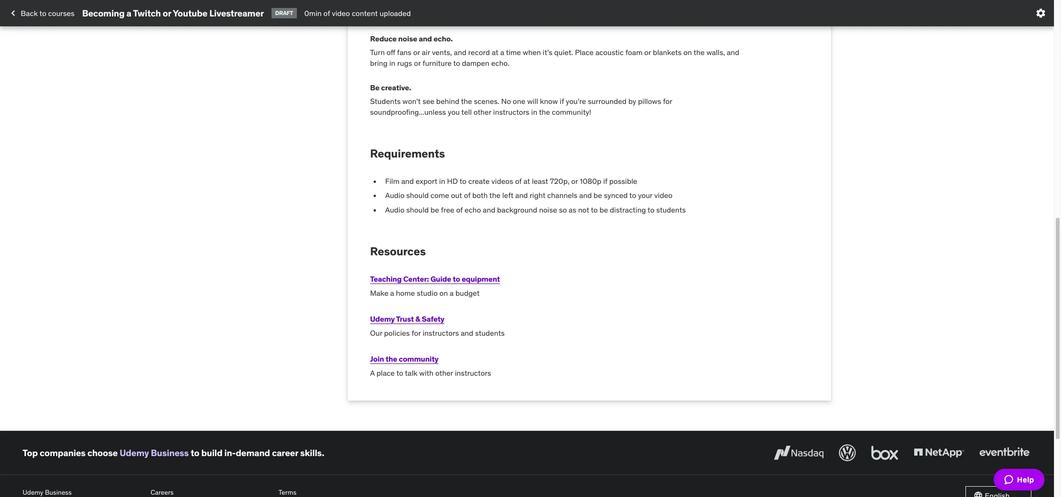 Task type: locate. For each thing, give the bounding box(es) containing it.
0 vertical spatial turn
[[370, 0, 385, 8]]

companies
[[40, 447, 86, 459]]

video left the content on the top of page
[[332, 8, 350, 18]]

1 horizontal spatial for
[[663, 97, 672, 106]]

in down will
[[531, 107, 537, 117]]

on down guide
[[440, 289, 448, 298]]

the left left
[[489, 191, 501, 200]]

or right twitch
[[163, 7, 171, 19]]

or right the rugs
[[414, 58, 421, 68]]

1 should from the top
[[406, 191, 429, 200]]

off up uploaded
[[387, 0, 395, 8]]

two
[[611, 0, 623, 8]]

careers
[[151, 489, 174, 497]]

0 vertical spatial audio
[[385, 191, 405, 200]]

behind right see
[[436, 97, 459, 106]]

at left least
[[523, 176, 530, 186]]

0 horizontal spatial behind
[[370, 9, 393, 19]]

0 vertical spatial with
[[493, 0, 507, 8]]

0 vertical spatial if
[[560, 97, 564, 106]]

make
[[370, 289, 388, 298]]

udemy right choose
[[120, 447, 149, 459]]

for down &
[[412, 329, 421, 338]]

behind left aimed
[[370, 9, 393, 19]]

1 horizontal spatial noise
[[539, 205, 557, 214]]

with left three
[[493, 0, 507, 8]]

noise inside reduce noise and echo. turn off fans or air vents, and record at a time when it's quiet. place acoustic foam or blankets on the walls, and bring in rugs or furniture to dampen echo.
[[398, 34, 417, 43]]

0 horizontal spatial you
[[448, 107, 460, 117]]

1 vertical spatial if
[[603, 176, 607, 186]]

of right out
[[464, 191, 471, 200]]

join
[[370, 354, 384, 364]]

1 horizontal spatial if
[[603, 176, 607, 186]]

1 vertical spatial audio
[[385, 205, 405, 214]]

eventbrite image
[[977, 443, 1031, 464]]

will
[[527, 97, 538, 106]]

2 off from the top
[[387, 48, 395, 57]]

1 horizontal spatial you
[[681, 0, 693, 8]]

teaching center: guide to equipment
[[370, 274, 500, 284]]

0 horizontal spatial by
[[575, 0, 583, 8]]

netapp image
[[912, 443, 966, 464]]

overhead
[[397, 0, 428, 8]]

video right your
[[654, 191, 673, 200]]

or right foam
[[644, 48, 651, 57]]

a place to talk with other instructors
[[370, 368, 491, 378]]

the left walls,
[[694, 48, 705, 57]]

0 horizontal spatial students
[[475, 329, 505, 338]]

studio
[[417, 289, 438, 298]]

should
[[406, 191, 429, 200], [406, 205, 429, 214]]

small image
[[974, 491, 983, 497]]

udemy
[[370, 314, 395, 324], [120, 447, 149, 459], [23, 489, 43, 497]]

with right the 'talk'
[[419, 368, 434, 378]]

2 vertical spatial on
[[440, 289, 448, 298]]

0 vertical spatial video
[[332, 8, 350, 18]]

the down lights.
[[428, 9, 439, 19]]

noise up fans
[[398, 34, 417, 43]]

for right pillows
[[663, 97, 672, 106]]

0 vertical spatial off
[[387, 0, 395, 8]]

0 vertical spatial business
[[151, 447, 189, 459]]

and down budget
[[461, 329, 473, 338]]

you
[[681, 0, 693, 8], [448, 107, 460, 117]]

1 vertical spatial with
[[419, 368, 434, 378]]

noise
[[398, 34, 417, 43], [539, 205, 557, 214]]

top
[[23, 447, 38, 459]]

2 horizontal spatial on
[[684, 48, 692, 57]]

and right 'front' at right
[[695, 0, 707, 8]]

0 horizontal spatial one
[[513, 97, 525, 106]]

1 vertical spatial behind
[[436, 97, 459, 106]]

and
[[695, 0, 707, 8], [419, 34, 432, 43], [454, 48, 466, 57], [727, 48, 739, 57], [401, 176, 414, 186], [515, 191, 528, 200], [579, 191, 592, 200], [483, 205, 495, 214], [461, 329, 473, 338]]

draft
[[275, 9, 293, 16]]

a left time
[[500, 48, 504, 57]]

the
[[428, 9, 439, 19], [694, 48, 705, 57], [461, 97, 472, 106], [539, 107, 550, 117], [489, 191, 501, 200], [386, 354, 397, 364]]

pillows
[[638, 97, 661, 106]]

udemy for udemy business
[[23, 489, 43, 497]]

1 vertical spatial noise
[[539, 205, 557, 214]]

echo. up vents,
[[434, 34, 453, 43]]

1 vertical spatial udemy
[[120, 447, 149, 459]]

to left build
[[191, 447, 199, 459]]

0 vertical spatial should
[[406, 191, 429, 200]]

students right "distracting"
[[656, 205, 686, 214]]

udemy business link up careers
[[120, 447, 189, 459]]

udemy down top
[[23, 489, 43, 497]]

2 turn from the top
[[370, 48, 385, 57]]

you right 'front' at right
[[681, 0, 693, 8]]

the up tell
[[461, 97, 472, 106]]

0 vertical spatial students
[[656, 205, 686, 214]]

0 vertical spatial udemy
[[370, 314, 395, 324]]

0 vertical spatial other
[[474, 107, 491, 117]]

audio for audio should be free of echo and background noise so as not to be distracting to students
[[385, 205, 405, 214]]

1 vertical spatial by
[[628, 97, 636, 106]]

on right blankets
[[684, 48, 692, 57]]

1 horizontal spatial at
[[523, 176, 530, 186]]

and inside turn off overhead lights. experiment with three point lighting by placing two lamps in front of you and one behind aimed on the background.
[[695, 0, 707, 8]]

2 vertical spatial udemy
[[23, 489, 43, 497]]

off
[[387, 0, 395, 8], [387, 48, 395, 57]]

0 horizontal spatial udemy
[[23, 489, 43, 497]]

0 vertical spatial noise
[[398, 34, 417, 43]]

0 horizontal spatial at
[[492, 48, 498, 57]]

0 vertical spatial echo.
[[434, 34, 453, 43]]

business up careers
[[151, 447, 189, 459]]

back to courses
[[21, 8, 75, 18]]

you're
[[566, 97, 586, 106]]

vents,
[[432, 48, 452, 57]]

students
[[656, 205, 686, 214], [475, 329, 505, 338]]

720p,
[[550, 176, 569, 186]]

2 horizontal spatial udemy
[[370, 314, 395, 324]]

0 vertical spatial on
[[418, 9, 426, 19]]

1 horizontal spatial video
[[654, 191, 673, 200]]

won't
[[402, 97, 421, 106]]

0 vertical spatial instructors
[[493, 107, 529, 117]]

noise left so
[[539, 205, 557, 214]]

front
[[655, 0, 671, 8]]

becoming a twitch or youtube livestreamer
[[82, 7, 264, 19]]

0 horizontal spatial noise
[[398, 34, 417, 43]]

0 horizontal spatial for
[[412, 329, 421, 338]]

0 vertical spatial you
[[681, 0, 693, 8]]

1 vertical spatial on
[[684, 48, 692, 57]]

0 horizontal spatial on
[[418, 9, 426, 19]]

1 off from the top
[[387, 0, 395, 8]]

audio should be free of echo and background noise so as not to be distracting to students
[[385, 205, 686, 214]]

rugs
[[397, 58, 412, 68]]

1 vertical spatial business
[[45, 489, 72, 497]]

the inside turn off overhead lights. experiment with three point lighting by placing two lamps in front of you and one behind aimed on the background.
[[428, 9, 439, 19]]

choose
[[87, 447, 118, 459]]

by left pillows
[[628, 97, 636, 106]]

2 audio from the top
[[385, 205, 405, 214]]

1 vertical spatial you
[[448, 107, 460, 117]]

community
[[399, 354, 439, 364]]

walls,
[[707, 48, 725, 57]]

by left placing
[[575, 0, 583, 8]]

instructors inside be creative. students won't see behind the scenes. no one will know if you're surrounded by pillows for soundproofing...unless you tell other instructors in the community!
[[493, 107, 529, 117]]

of right 'front' at right
[[673, 0, 679, 8]]

0 vertical spatial one
[[709, 0, 722, 8]]

business down companies
[[45, 489, 72, 497]]

2 should from the top
[[406, 205, 429, 214]]

one inside turn off overhead lights. experiment with three point lighting by placing two lamps in front of you and one behind aimed on the background.
[[709, 0, 722, 8]]

video
[[332, 8, 350, 18], [654, 191, 673, 200]]

it's
[[543, 48, 552, 57]]

back to courses link
[[8, 5, 75, 21]]

in
[[647, 0, 653, 8], [389, 58, 395, 68], [531, 107, 537, 117], [439, 176, 445, 186]]

a inside reduce noise and echo. turn off fans or air vents, and record at a time when it's quiet. place acoustic foam or blankets on the walls, and bring in rugs or furniture to dampen echo.
[[500, 48, 504, 57]]

1 horizontal spatial echo.
[[491, 58, 510, 68]]

if right know
[[560, 97, 564, 106]]

turn up the content on the top of page
[[370, 0, 385, 8]]

1 vertical spatial should
[[406, 205, 429, 214]]

1 vertical spatial video
[[654, 191, 673, 200]]

0 vertical spatial udemy business link
[[120, 447, 189, 459]]

volkswagen image
[[837, 443, 858, 464]]

courses
[[48, 8, 75, 18]]

1 vertical spatial students
[[475, 329, 505, 338]]

one
[[709, 0, 722, 8], [513, 97, 525, 106]]

should for be
[[406, 205, 429, 214]]

left
[[502, 191, 514, 200]]

by
[[575, 0, 583, 8], [628, 97, 636, 106]]

in inside be creative. students won't see behind the scenes. no one will know if you're surrounded by pillows for soundproofing...unless you tell other instructors in the community!
[[531, 107, 537, 117]]

come
[[431, 191, 449, 200]]

0 vertical spatial at
[[492, 48, 498, 57]]

medium image
[[8, 8, 19, 19]]

at right record
[[492, 48, 498, 57]]

students down budget
[[475, 329, 505, 338]]

and up the 'not'
[[579, 191, 592, 200]]

0 vertical spatial by
[[575, 0, 583, 8]]

audio
[[385, 191, 405, 200], [385, 205, 405, 214]]

1 vertical spatial one
[[513, 97, 525, 106]]

0min
[[304, 8, 322, 18]]

1080p
[[580, 176, 601, 186]]

1 horizontal spatial other
[[474, 107, 491, 117]]

career
[[272, 447, 298, 459]]

1 vertical spatial other
[[435, 368, 453, 378]]

placing
[[584, 0, 609, 8]]

in left the rugs
[[389, 58, 395, 68]]

time
[[506, 48, 521, 57]]

by inside turn off overhead lights. experiment with three point lighting by placing two lamps in front of you and one behind aimed on the background.
[[575, 0, 583, 8]]

1 horizontal spatial one
[[709, 0, 722, 8]]

to left dampen
[[453, 58, 460, 68]]

in left 'front' at right
[[647, 0, 653, 8]]

1 audio from the top
[[385, 191, 405, 200]]

furniture
[[423, 58, 452, 68]]

echo.
[[434, 34, 453, 43], [491, 58, 510, 68]]

both
[[472, 191, 488, 200]]

with
[[493, 0, 507, 8], [419, 368, 434, 378]]

to right back
[[39, 8, 46, 18]]

at
[[492, 48, 498, 57], [523, 176, 530, 186]]

1 vertical spatial off
[[387, 48, 395, 57]]

1 vertical spatial for
[[412, 329, 421, 338]]

1 horizontal spatial by
[[628, 97, 636, 106]]

turn up bring
[[370, 48, 385, 57]]

instructors
[[493, 107, 529, 117], [423, 329, 459, 338], [455, 368, 491, 378]]

terms link
[[279, 487, 399, 497]]

for inside be creative. students won't see behind the scenes. no one will know if you're surrounded by pillows for soundproofing...unless you tell other instructors in the community!
[[663, 97, 672, 106]]

on inside turn off overhead lights. experiment with three point lighting by placing two lamps in front of you and one behind aimed on the background.
[[418, 9, 426, 19]]

udemy up our
[[370, 314, 395, 324]]

other down the community
[[435, 368, 453, 378]]

a
[[127, 7, 131, 19], [500, 48, 504, 57], [390, 289, 394, 298], [450, 289, 454, 298]]

you left tell
[[448, 107, 460, 117]]

aimed
[[395, 9, 416, 19]]

1 horizontal spatial with
[[493, 0, 507, 8]]

0 horizontal spatial if
[[560, 97, 564, 106]]

1 vertical spatial turn
[[370, 48, 385, 57]]

course settings image
[[1035, 8, 1047, 19]]

0 vertical spatial behind
[[370, 9, 393, 19]]

if right 1080p
[[603, 176, 607, 186]]

of
[[673, 0, 679, 8], [323, 8, 330, 18], [515, 176, 522, 186], [464, 191, 471, 200], [456, 205, 463, 214]]

other down scenes.
[[474, 107, 491, 117]]

if
[[560, 97, 564, 106], [603, 176, 607, 186]]

0 horizontal spatial business
[[45, 489, 72, 497]]

0 vertical spatial for
[[663, 97, 672, 106]]

be down 1080p
[[594, 191, 602, 200]]

turn off overhead lights. experiment with three point lighting by placing two lamps in front of you and one behind aimed on the background.
[[370, 0, 722, 19]]

udemy business link
[[120, 447, 189, 459], [23, 487, 143, 497]]

udemy business link down choose
[[23, 487, 143, 497]]

not
[[578, 205, 589, 214]]

as
[[569, 205, 576, 214]]

echo. down time
[[491, 58, 510, 68]]

off left fans
[[387, 48, 395, 57]]

on down the overhead at the left top
[[418, 9, 426, 19]]

1 horizontal spatial behind
[[436, 97, 459, 106]]

lamps
[[625, 0, 645, 8]]

1 turn from the top
[[370, 0, 385, 8]]



Task type: vqa. For each thing, say whether or not it's contained in the screenshot.
the should
yes



Task type: describe. For each thing, give the bounding box(es) containing it.
demand
[[236, 447, 270, 459]]

policies
[[384, 329, 410, 338]]

reduce
[[370, 34, 397, 43]]

off inside reduce noise and echo. turn off fans or air vents, and record at a time when it's quiet. place acoustic foam or blankets on the walls, and bring in rugs or furniture to dampen echo.
[[387, 48, 395, 57]]

udemy trust & safety link
[[370, 314, 444, 324]]

udemy trust & safety
[[370, 314, 444, 324]]

trust
[[396, 314, 414, 324]]

center:
[[403, 274, 429, 284]]

to left the 'talk'
[[396, 368, 403, 378]]

you inside be creative. students won't see behind the scenes. no one will know if you're surrounded by pillows for soundproofing...unless you tell other instructors in the community!
[[448, 107, 460, 117]]

and right walls,
[[727, 48, 739, 57]]

teaching
[[370, 274, 402, 284]]

channels
[[547, 191, 577, 200]]

1 horizontal spatial students
[[656, 205, 686, 214]]

place
[[575, 48, 594, 57]]

bring
[[370, 58, 388, 68]]

of right videos
[[515, 176, 522, 186]]

export
[[416, 176, 437, 186]]

of right 0min
[[323, 8, 330, 18]]

at inside reduce noise and echo. turn off fans or air vents, and record at a time when it's quiet. place acoustic foam or blankets on the walls, and bring in rugs or furniture to dampen echo.
[[492, 48, 498, 57]]

behind inside be creative. students won't see behind the scenes. no one will know if you're surrounded by pillows for soundproofing...unless you tell other instructors in the community!
[[436, 97, 459, 106]]

creative.
[[381, 83, 411, 92]]

on inside reduce noise and echo. turn off fans or air vents, and record at a time when it's quiet. place acoustic foam or blankets on the walls, and bring in rugs or furniture to dampen echo.
[[684, 48, 692, 57]]

off inside turn off overhead lights. experiment with three point lighting by placing two lamps in front of you and one behind aimed on the background.
[[387, 0, 395, 8]]

videos
[[491, 176, 513, 186]]

soundproofing...unless
[[370, 107, 446, 117]]

to inside reduce noise and echo. turn off fans or air vents, and record at a time when it's quiet. place acoustic foam or blankets on the walls, and bring in rugs or furniture to dampen echo.
[[453, 58, 460, 68]]

free
[[441, 205, 454, 214]]

experiment
[[452, 0, 491, 8]]

community!
[[552, 107, 591, 117]]

a
[[370, 368, 375, 378]]

nasdaq image
[[772, 443, 826, 464]]

so
[[559, 205, 567, 214]]

top companies choose udemy business to build in-demand career skills.
[[23, 447, 324, 459]]

one inside be creative. students won't see behind the scenes. no one will know if you're surrounded by pillows for soundproofing...unless you tell other instructors in the community!
[[513, 97, 525, 106]]

if inside be creative. students won't see behind the scenes. no one will know if you're surrounded by pillows for soundproofing...unless you tell other instructors in the community!
[[560, 97, 564, 106]]

in-
[[224, 447, 236, 459]]

to down your
[[648, 205, 655, 214]]

back
[[21, 8, 38, 18]]

other inside be creative. students won't see behind the scenes. no one will know if you're surrounded by pillows for soundproofing...unless you tell other instructors in the community!
[[474, 107, 491, 117]]

hd
[[447, 176, 458, 186]]

uploaded
[[380, 8, 411, 18]]

scenes.
[[474, 97, 499, 106]]

synced
[[604, 191, 628, 200]]

of right free
[[456, 205, 463, 214]]

right
[[530, 191, 545, 200]]

know
[[540, 97, 558, 106]]

fans
[[397, 48, 411, 57]]

lighting
[[548, 0, 573, 8]]

udemy business
[[23, 489, 72, 497]]

the inside reduce noise and echo. turn off fans or air vents, and record at a time when it's quiet. place acoustic foam or blankets on the walls, and bring in rugs or furniture to dampen echo.
[[694, 48, 705, 57]]

our policies for instructors and students
[[370, 329, 505, 338]]

teaching center: guide to equipment link
[[370, 274, 500, 284]]

becoming
[[82, 7, 125, 19]]

to right guide
[[453, 274, 460, 284]]

1 vertical spatial udemy business link
[[23, 487, 143, 497]]

our
[[370, 329, 382, 338]]

see
[[423, 97, 434, 106]]

the right join
[[386, 354, 397, 364]]

in inside turn off overhead lights. experiment with three point lighting by placing two lamps in front of you and one behind aimed on the background.
[[647, 0, 653, 8]]

talk
[[405, 368, 418, 378]]

be creative. students won't see behind the scenes. no one will know if you're surrounded by pillows for soundproofing...unless you tell other instructors in the community!
[[370, 83, 672, 117]]

be
[[370, 83, 379, 92]]

to right hd
[[460, 176, 466, 186]]

and up air
[[419, 34, 432, 43]]

1 vertical spatial instructors
[[423, 329, 459, 338]]

and right film at the left of the page
[[401, 176, 414, 186]]

the down know
[[539, 107, 550, 117]]

with inside turn off overhead lights. experiment with three point lighting by placing two lamps in front of you and one behind aimed on the background.
[[493, 0, 507, 8]]

surrounded
[[588, 97, 627, 106]]

safety
[[422, 314, 444, 324]]

0 horizontal spatial video
[[332, 8, 350, 18]]

create
[[468, 176, 490, 186]]

equipment
[[462, 274, 500, 284]]

youtube
[[173, 7, 208, 19]]

background.
[[441, 9, 482, 19]]

a left twitch
[[127, 7, 131, 19]]

livestreamer
[[209, 7, 264, 19]]

&
[[415, 314, 420, 324]]

possible
[[609, 176, 637, 186]]

udemy for udemy trust & safety
[[370, 314, 395, 324]]

behind inside turn off overhead lights. experiment with three point lighting by placing two lamps in front of you and one behind aimed on the background.
[[370, 9, 393, 19]]

1 vertical spatial at
[[523, 176, 530, 186]]

or right 720p,
[[571, 176, 578, 186]]

1 vertical spatial echo.
[[491, 58, 510, 68]]

and right vents,
[[454, 48, 466, 57]]

no
[[501, 97, 511, 106]]

reduce noise and echo. turn off fans or air vents, and record at a time when it's quiet. place acoustic foam or blankets on the walls, and bring in rugs or furniture to dampen echo.
[[370, 34, 739, 68]]

air
[[422, 48, 430, 57]]

0 horizontal spatial with
[[419, 368, 434, 378]]

to left your
[[629, 191, 636, 200]]

to right the 'not'
[[591, 205, 598, 214]]

blankets
[[653, 48, 682, 57]]

0 horizontal spatial other
[[435, 368, 453, 378]]

turn inside reduce noise and echo. turn off fans or air vents, and record at a time when it's quiet. place acoustic foam or blankets on the walls, and bring in rugs or furniture to dampen echo.
[[370, 48, 385, 57]]

by inside be creative. students won't see behind the scenes. no one will know if you're surrounded by pillows for soundproofing...unless you tell other instructors in the community!
[[628, 97, 636, 106]]

join the community link
[[370, 354, 439, 364]]

echo
[[465, 205, 481, 214]]

or left air
[[413, 48, 420, 57]]

and right echo
[[483, 205, 495, 214]]

build
[[201, 447, 223, 459]]

three
[[509, 0, 527, 8]]

film
[[385, 176, 400, 186]]

students
[[370, 97, 401, 106]]

box image
[[869, 443, 901, 464]]

1 horizontal spatial udemy
[[120, 447, 149, 459]]

point
[[529, 0, 546, 8]]

1 horizontal spatial business
[[151, 447, 189, 459]]

quiet.
[[554, 48, 573, 57]]

in inside reduce noise and echo. turn off fans or air vents, and record at a time when it's quiet. place acoustic foam or blankets on the walls, and bring in rugs or furniture to dampen echo.
[[389, 58, 395, 68]]

0 horizontal spatial echo.
[[434, 34, 453, 43]]

turn inside turn off overhead lights. experiment with three point lighting by placing two lamps in front of you and one behind aimed on the background.
[[370, 0, 385, 8]]

a left budget
[[450, 289, 454, 298]]

tell
[[461, 107, 472, 117]]

in left hd
[[439, 176, 445, 186]]

foam
[[625, 48, 643, 57]]

and right left
[[515, 191, 528, 200]]

a right make
[[390, 289, 394, 298]]

resources
[[370, 244, 426, 259]]

out
[[451, 191, 462, 200]]

of inside turn off overhead lights. experiment with three point lighting by placing two lamps in front of you and one behind aimed on the background.
[[673, 0, 679, 8]]

you inside turn off overhead lights. experiment with three point lighting by placing two lamps in front of you and one behind aimed on the background.
[[681, 0, 693, 8]]

record
[[468, 48, 490, 57]]

guide
[[431, 274, 451, 284]]

1 horizontal spatial on
[[440, 289, 448, 298]]

dampen
[[462, 58, 489, 68]]

should for come
[[406, 191, 429, 200]]

be down synced
[[600, 205, 608, 214]]

careers link
[[151, 487, 271, 497]]

acoustic
[[595, 48, 624, 57]]

film and export in hd to create videos of at least 720p, or 1080p if possible
[[385, 176, 637, 186]]

distracting
[[610, 205, 646, 214]]

terms
[[279, 489, 296, 497]]

2 vertical spatial instructors
[[455, 368, 491, 378]]

twitch
[[133, 7, 161, 19]]

place
[[377, 368, 395, 378]]

audio for audio should come out of both the left and right channels and be synced to your video
[[385, 191, 405, 200]]

be left free
[[431, 205, 439, 214]]



